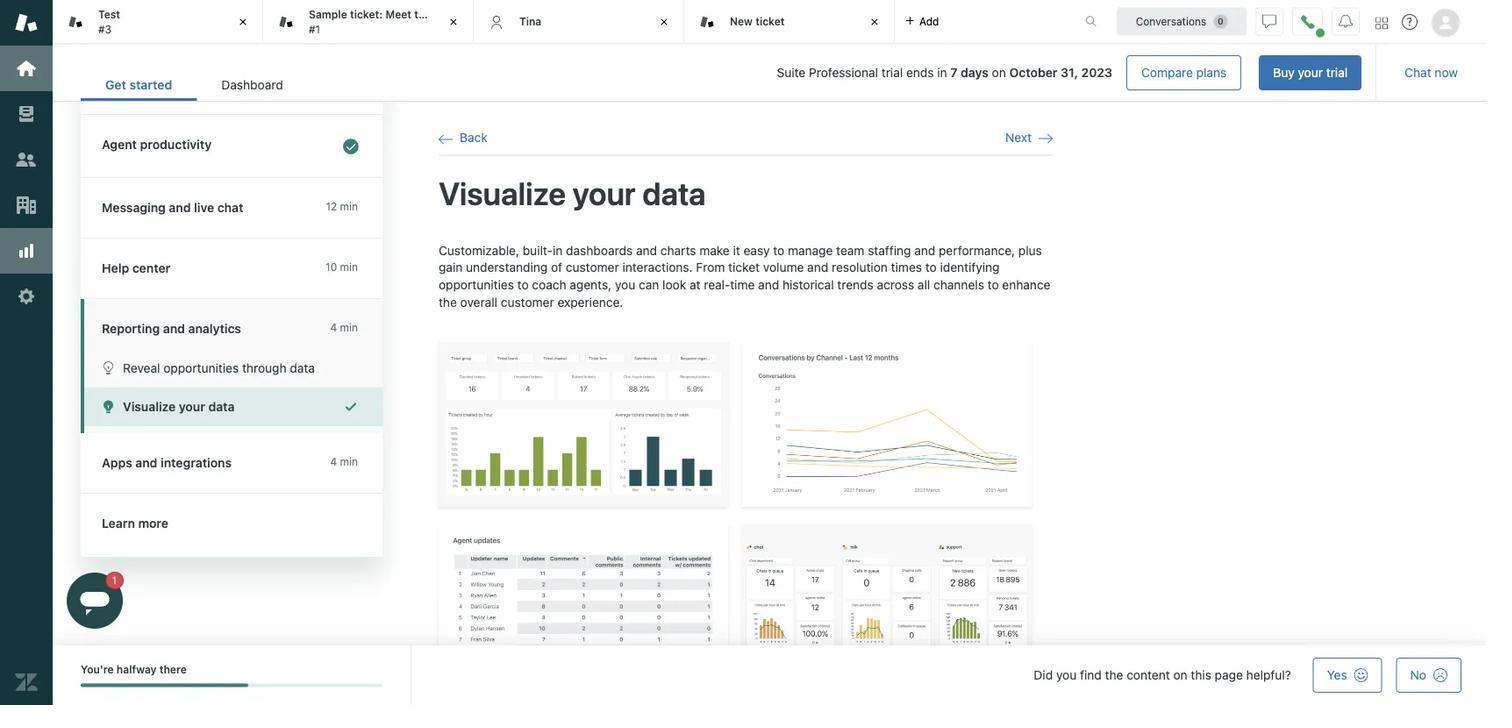 Task type: describe. For each thing, give the bounding box(es) containing it.
new ticket
[[730, 15, 785, 27]]

buy your trial
[[1273, 65, 1348, 80]]

tab containing sample ticket: meet the ticket
[[263, 0, 474, 44]]

the inside 'customizable, built-in dashboards and charts make it easy to manage team staffing and performance, plus gain understanding of customer interactions. from ticket volume and resolution times to identifying opportunities to coach agents, you can look at real-time and historical trends across all channels to enhance the overall customer experience.'
[[439, 295, 457, 309]]

trends
[[837, 278, 874, 292]]

to up volume
[[773, 243, 785, 258]]

help
[[102, 261, 129, 276]]

to down the identifying
[[988, 278, 999, 292]]

messaging
[[102, 201, 166, 215]]

sample
[[309, 8, 347, 21]]

zendesk support image
[[15, 11, 38, 34]]

back button
[[439, 130, 488, 146]]

dashboard tab
[[197, 68, 308, 101]]

more
[[138, 516, 168, 531]]

conversations button
[[1117, 7, 1247, 36]]

ends
[[906, 65, 934, 80]]

this
[[1191, 668, 1212, 683]]

agents,
[[570, 278, 612, 292]]

October 31, 2023 text field
[[1010, 65, 1113, 80]]

12 min
[[326, 201, 358, 213]]

4 min for integrations
[[330, 456, 358, 468]]

channels
[[934, 278, 984, 292]]

reporting
[[102, 322, 160, 336]]

suite professional trial ends in 7 days on october 31, 2023
[[777, 65, 1113, 80]]

yes button
[[1313, 658, 1383, 693]]

help center
[[102, 261, 170, 276]]

visualize your data button
[[84, 387, 383, 426]]

integrations
[[161, 456, 232, 470]]

messaging and live chat
[[102, 201, 243, 215]]

no
[[1411, 668, 1427, 683]]

support dashboard gives key insights about your ticket volumes, busiest times, and how efficiently agents solve them. image
[[439, 342, 728, 507]]

visualize inside content-title region
[[439, 174, 566, 212]]

look
[[663, 278, 686, 292]]

easy
[[744, 243, 770, 258]]

team performance charts help you understand agent performance and identify opportunities for coaching your team. image
[[439, 525, 728, 690]]

to up the all
[[926, 260, 937, 275]]

ticket inside tab
[[756, 15, 785, 27]]

dashboard
[[221, 78, 283, 92]]

ticket:
[[350, 8, 383, 21]]

31,
[[1061, 65, 1078, 80]]

resolution
[[832, 260, 888, 275]]

the for sample ticket: meet the ticket #1
[[414, 8, 431, 21]]

compare plans
[[1142, 65, 1227, 80]]

reveal
[[123, 361, 160, 375]]

built-
[[523, 243, 553, 258]]

staffing
[[868, 243, 911, 258]]

buy
[[1273, 65, 1295, 80]]

chat
[[1405, 65, 1432, 80]]

enhance
[[1002, 278, 1051, 292]]

tina
[[519, 15, 542, 27]]

2023
[[1082, 65, 1113, 80]]

did
[[1034, 668, 1053, 683]]

data inside content-title region
[[643, 174, 706, 212]]

#1
[[309, 23, 320, 35]]

volume
[[763, 260, 804, 275]]

coach
[[532, 278, 567, 292]]

agent productivity
[[102, 137, 212, 152]]

agent
[[102, 137, 137, 152]]

and up times
[[915, 243, 936, 258]]

october
[[1010, 65, 1058, 80]]

min for live
[[340, 201, 358, 213]]

close image inside the new ticket tab
[[866, 13, 884, 31]]

visualize inside button
[[123, 400, 176, 414]]

tab containing test
[[53, 0, 263, 44]]

2 vertical spatial your
[[179, 400, 205, 414]]

your for buy your trial button
[[1298, 65, 1323, 80]]

it
[[733, 243, 740, 258]]

gain
[[439, 260, 463, 275]]

and down volume
[[758, 278, 779, 292]]

data inside visualize your data button
[[208, 400, 235, 414]]

notifications image
[[1339, 14, 1353, 29]]

and right apps
[[135, 456, 157, 470]]

plus
[[1019, 243, 1042, 258]]

of
[[551, 260, 563, 275]]

interactions.
[[623, 260, 693, 275]]

tina tab
[[474, 0, 684, 44]]

admin image
[[15, 285, 38, 308]]

across
[[877, 278, 915, 292]]

learn more
[[102, 516, 168, 531]]

trial for your
[[1327, 65, 1348, 80]]

tabs tab list
[[53, 0, 1067, 44]]

opportunities inside reveal opportunities through data button
[[163, 361, 239, 375]]

customers image
[[15, 148, 38, 171]]

all
[[918, 278, 930, 292]]

live
[[194, 201, 214, 215]]

you're
[[81, 664, 114, 676]]

did you find the content on this page helpful?
[[1034, 668, 1291, 683]]

and down manage
[[807, 260, 829, 275]]

agent productivity button
[[81, 115, 379, 177]]

chat now
[[1405, 65, 1458, 80]]

min for integrations
[[340, 456, 358, 468]]

you're halfway there
[[81, 664, 187, 676]]

live team dashboard gives real-time visibility across all your channels and helps you balance staffing in the moment. image
[[742, 525, 1032, 690]]

from
[[696, 260, 725, 275]]

4 for reporting and analytics
[[330, 322, 337, 334]]

manage
[[788, 243, 833, 258]]

page
[[1215, 668, 1243, 683]]

get started
[[105, 78, 172, 92]]

back
[[460, 130, 488, 145]]

min for analytics
[[340, 322, 358, 334]]

10 min
[[326, 261, 358, 273]]

1 horizontal spatial on
[[1174, 668, 1188, 683]]

0 horizontal spatial customer
[[501, 295, 554, 309]]

ticket inside 'customizable, built-in dashboards and charts make it easy to manage team staffing and performance, plus gain understanding of customer interactions. from ticket volume and resolution times to identifying opportunities to coach agents, you can look at real-time and historical trends across all channels to enhance the overall customer experience.'
[[728, 260, 760, 275]]

get help image
[[1402, 14, 1418, 30]]

productivity
[[140, 137, 212, 152]]

you inside 'customizable, built-in dashboards and charts make it easy to manage team staffing and performance, plus gain understanding of customer interactions. from ticket volume and resolution times to identifying opportunities to coach agents, you can look at real-time and historical trends across all channels to enhance the overall customer experience.'
[[615, 278, 636, 292]]

reporting and analytics
[[102, 322, 241, 336]]

team
[[836, 243, 865, 258]]

new ticket tab
[[684, 0, 895, 44]]

find
[[1080, 668, 1102, 683]]

compare plans button
[[1127, 55, 1242, 90]]



Task type: locate. For each thing, give the bounding box(es) containing it.
next
[[1006, 130, 1032, 145]]

customer down the "coach"
[[501, 295, 554, 309]]

days
[[961, 65, 989, 80]]

on
[[992, 65, 1006, 80], [1174, 668, 1188, 683]]

views image
[[15, 103, 38, 125]]

footer
[[53, 646, 1487, 706]]

0 vertical spatial visualize
[[439, 174, 566, 212]]

and left analytics
[[163, 322, 185, 336]]

1 vertical spatial visualize
[[123, 400, 176, 414]]

buy your trial button
[[1259, 55, 1362, 90]]

reporting and analytics heading
[[81, 299, 383, 348]]

0 horizontal spatial visualize your data
[[123, 400, 235, 414]]

data inside reveal opportunities through data button
[[290, 361, 315, 375]]

trial down the notifications icon on the right of page
[[1327, 65, 1348, 80]]

2 vertical spatial the
[[1105, 668, 1124, 683]]

zendesk products image
[[1376, 17, 1388, 29]]

identifying
[[940, 260, 1000, 275]]

1 horizontal spatial opportunities
[[439, 278, 514, 292]]

helpful?
[[1247, 668, 1291, 683]]

data down 'reveal opportunities through data'
[[208, 400, 235, 414]]

tab list containing get started
[[81, 68, 308, 101]]

visualize your data down reveal
[[123, 400, 235, 414]]

0 vertical spatial the
[[414, 8, 431, 21]]

customizable, built-in dashboards and charts make it easy to manage team staffing and performance, plus gain understanding of customer interactions. from ticket volume and resolution times to identifying opportunities to coach agents, you can look at real-time and historical trends across all channels to enhance the overall customer experience.
[[439, 243, 1051, 309]]

suite
[[777, 65, 806, 80]]

customizable, built-in dashboards and charts make it easy to manage team staffing and performance, plus gain understanding of customer interactions. from ticket volume and resolution times to identifying opportunities to coach agents, you can look at real-time and historical trends across all channels to enhance the overall customer experience. region
[[439, 242, 1053, 706]]

trial left 'ends'
[[882, 65, 903, 80]]

ticket up time
[[728, 260, 760, 275]]

trial inside button
[[1327, 65, 1348, 80]]

performance,
[[939, 243, 1015, 258]]

0 vertical spatial in
[[937, 65, 947, 80]]

organizations image
[[15, 194, 38, 217]]

4 inside "reporting and analytics" heading
[[330, 322, 337, 334]]

0 vertical spatial on
[[992, 65, 1006, 80]]

learn more button
[[81, 494, 379, 554]]

visualize your data inside button
[[123, 400, 235, 414]]

0 horizontal spatial you
[[615, 278, 636, 292]]

0 horizontal spatial your
[[179, 400, 205, 414]]

your up dashboards
[[573, 174, 636, 212]]

zendesk image
[[15, 671, 38, 694]]

2 horizontal spatial data
[[643, 174, 706, 212]]

0 vertical spatial opportunities
[[439, 278, 514, 292]]

ticket right the new at top
[[756, 15, 785, 27]]

and inside heading
[[163, 322, 185, 336]]

you left can
[[615, 278, 636, 292]]

the right find
[[1105, 668, 1124, 683]]

reveal opportunities through data button
[[84, 348, 383, 387]]

customer
[[566, 260, 619, 275], [501, 295, 554, 309]]

professional
[[809, 65, 878, 80]]

apps and integrations
[[102, 456, 232, 470]]

close image left the new at top
[[656, 13, 673, 31]]

trial
[[1327, 65, 1348, 80], [882, 65, 903, 80]]

1 4 from the top
[[330, 322, 337, 334]]

4 for apps and integrations
[[330, 456, 337, 468]]

and up interactions.
[[636, 243, 657, 258]]

customer up agents,
[[566, 260, 619, 275]]

1 horizontal spatial data
[[290, 361, 315, 375]]

your
[[1298, 65, 1323, 80], [573, 174, 636, 212], [179, 400, 205, 414]]

get started image
[[15, 57, 38, 80]]

data up charts
[[643, 174, 706, 212]]

1 horizontal spatial visualize
[[439, 174, 566, 212]]

test #3
[[98, 8, 120, 35]]

your right buy
[[1298, 65, 1323, 80]]

2 close image from the left
[[445, 13, 462, 31]]

button displays agent's chat status as invisible. image
[[1263, 14, 1277, 29]]

1 vertical spatial opportunities
[[163, 361, 239, 375]]

through
[[242, 361, 287, 375]]

2 horizontal spatial the
[[1105, 668, 1124, 683]]

chat
[[217, 201, 243, 215]]

0 horizontal spatial visualize
[[123, 400, 176, 414]]

time
[[730, 278, 755, 292]]

close image left add dropdown button
[[866, 13, 884, 31]]

2 horizontal spatial your
[[1298, 65, 1323, 80]]

close image
[[234, 13, 252, 31], [445, 13, 462, 31], [656, 13, 673, 31], [866, 13, 884, 31]]

sample ticket: meet the ticket #1
[[309, 8, 463, 35]]

learn
[[102, 516, 135, 531]]

7
[[951, 65, 958, 80]]

#3
[[98, 23, 112, 35]]

0 vertical spatial your
[[1298, 65, 1323, 80]]

real-
[[704, 278, 730, 292]]

ticket inside sample ticket: meet the ticket #1
[[434, 8, 463, 21]]

data
[[643, 174, 706, 212], [290, 361, 315, 375], [208, 400, 235, 414]]

0 vertical spatial 4 min
[[330, 322, 358, 334]]

visualize
[[439, 174, 566, 212], [123, 400, 176, 414]]

test
[[98, 8, 120, 21]]

close image up dashboard tab
[[234, 13, 252, 31]]

on left this
[[1174, 668, 1188, 683]]

1 vertical spatial visualize your data
[[123, 400, 235, 414]]

1 min from the top
[[340, 201, 358, 213]]

yes
[[1327, 668, 1348, 683]]

1 trial from the left
[[1327, 65, 1348, 80]]

to
[[773, 243, 785, 258], [926, 260, 937, 275], [517, 278, 529, 292], [988, 278, 999, 292]]

to down 'understanding'
[[517, 278, 529, 292]]

0 horizontal spatial the
[[414, 8, 431, 21]]

section containing compare plans
[[322, 55, 1362, 90]]

1 horizontal spatial your
[[573, 174, 636, 212]]

the left overall
[[439, 295, 457, 309]]

new
[[730, 15, 753, 27]]

close image inside tina tab
[[656, 13, 673, 31]]

0 vertical spatial customer
[[566, 260, 619, 275]]

add
[[920, 15, 939, 28]]

1 tab from the left
[[53, 0, 263, 44]]

0 vertical spatial 4
[[330, 322, 337, 334]]

1 close image from the left
[[234, 13, 252, 31]]

ticket right meet
[[434, 8, 463, 21]]

visualize your data inside content-title region
[[439, 174, 706, 212]]

2 tab from the left
[[263, 0, 474, 44]]

charts
[[661, 243, 696, 258]]

4 min for analytics
[[330, 322, 358, 334]]

main element
[[0, 0, 53, 706]]

meet
[[386, 8, 412, 21]]

progress bar image
[[81, 684, 248, 687]]

in inside section
[[937, 65, 947, 80]]

2 4 from the top
[[330, 456, 337, 468]]

0 vertical spatial visualize your data
[[439, 174, 706, 212]]

make
[[700, 243, 730, 258]]

1 horizontal spatial the
[[439, 295, 457, 309]]

in up of
[[553, 243, 563, 258]]

apps
[[102, 456, 132, 470]]

overall
[[460, 295, 498, 309]]

tab
[[53, 0, 263, 44], [263, 0, 474, 44]]

1 vertical spatial in
[[553, 243, 563, 258]]

visualize your data
[[439, 174, 706, 212], [123, 400, 235, 414]]

0 vertical spatial you
[[615, 278, 636, 292]]

dashboards
[[566, 243, 633, 258]]

3 close image from the left
[[656, 13, 673, 31]]

the inside sample ticket: meet the ticket #1
[[414, 8, 431, 21]]

your for content-title region
[[573, 174, 636, 212]]

content-title region
[[439, 173, 1053, 214]]

min inside "reporting and analytics" heading
[[340, 322, 358, 334]]

10
[[326, 261, 337, 273]]

0 horizontal spatial trial
[[882, 65, 903, 80]]

visualize your data up dashboards
[[439, 174, 706, 212]]

ticket
[[434, 8, 463, 21], [756, 15, 785, 27], [728, 260, 760, 275]]

1 horizontal spatial you
[[1057, 668, 1077, 683]]

1 horizontal spatial trial
[[1327, 65, 1348, 80]]

the right meet
[[414, 8, 431, 21]]

4 min inside "reporting and analytics" heading
[[330, 322, 358, 334]]

your inside content-title region
[[573, 174, 636, 212]]

0 horizontal spatial opportunities
[[163, 361, 239, 375]]

the for did you find the content on this page helpful?
[[1105, 668, 1124, 683]]

section
[[322, 55, 1362, 90]]

your down 'reveal opportunities through data'
[[179, 400, 205, 414]]

reporting image
[[15, 240, 38, 262]]

add button
[[895, 0, 950, 43]]

you right did
[[1057, 668, 1077, 683]]

close image right meet
[[445, 13, 462, 31]]

opportunities inside 'customizable, built-in dashboards and charts make it easy to manage team staffing and performance, plus gain understanding of customer interactions. from ticket volume and resolution times to identifying opportunities to coach agents, you can look at real-time and historical trends across all channels to enhance the overall customer experience.'
[[439, 278, 514, 292]]

conversations
[[1136, 15, 1207, 28]]

0 horizontal spatial on
[[992, 65, 1006, 80]]

content
[[1127, 668, 1170, 683]]

1 vertical spatial data
[[290, 361, 315, 375]]

started
[[129, 78, 172, 92]]

data right through at the left
[[290, 361, 315, 375]]

4 min
[[330, 322, 358, 334], [330, 456, 358, 468]]

opportunities up overall
[[439, 278, 514, 292]]

2 4 min from the top
[[330, 456, 358, 468]]

halfway
[[117, 664, 157, 676]]

trial for professional
[[882, 65, 903, 80]]

1 horizontal spatial in
[[937, 65, 947, 80]]

plans
[[1197, 65, 1227, 80]]

3 min from the top
[[340, 322, 358, 334]]

2 min from the top
[[340, 261, 358, 273]]

tab list
[[81, 68, 308, 101]]

opportunities down analytics
[[163, 361, 239, 375]]

1 vertical spatial 4
[[330, 456, 337, 468]]

and left live
[[169, 201, 191, 215]]

next button
[[1006, 130, 1053, 146]]

customizable,
[[439, 243, 519, 258]]

there
[[159, 664, 187, 676]]

experience.
[[558, 295, 623, 309]]

1 vertical spatial your
[[573, 174, 636, 212]]

1 4 min from the top
[[330, 322, 358, 334]]

now
[[1435, 65, 1458, 80]]

1 vertical spatial on
[[1174, 668, 1188, 683]]

opportunities
[[439, 278, 514, 292], [163, 361, 239, 375]]

visualize down reveal
[[123, 400, 176, 414]]

0 vertical spatial data
[[643, 174, 706, 212]]

4 close image from the left
[[866, 13, 884, 31]]

footer containing did you find the content on this page helpful?
[[53, 646, 1487, 706]]

1 vertical spatial 4 min
[[330, 456, 358, 468]]

4
[[330, 322, 337, 334], [330, 456, 337, 468]]

at
[[690, 278, 701, 292]]

1 horizontal spatial customer
[[566, 260, 619, 275]]

the
[[414, 8, 431, 21], [439, 295, 457, 309], [1105, 668, 1124, 683]]

no button
[[1397, 658, 1462, 693]]

in inside 'customizable, built-in dashboards and charts make it easy to manage team staffing and performance, plus gain understanding of customer interactions. from ticket volume and resolution times to identifying opportunities to coach agents, you can look at real-time and historical trends across all channels to enhance the overall customer experience.'
[[553, 243, 563, 258]]

progress-bar progress bar
[[81, 684, 383, 687]]

2 vertical spatial data
[[208, 400, 235, 414]]

1 horizontal spatial visualize your data
[[439, 174, 706, 212]]

visualize up customizable,
[[439, 174, 566, 212]]

2 trial from the left
[[882, 65, 903, 80]]

1 vertical spatial the
[[439, 295, 457, 309]]

your inside section
[[1298, 65, 1323, 80]]

center
[[132, 261, 170, 276]]

omnichannel reporting charts let you see all the tickets created across each channel so you can understand how customers reach you. image
[[742, 342, 1032, 507]]

1 vertical spatial customer
[[501, 295, 554, 309]]

0 horizontal spatial data
[[208, 400, 235, 414]]

historical
[[783, 278, 834, 292]]

0 horizontal spatial in
[[553, 243, 563, 258]]

analytics
[[188, 322, 241, 336]]

1 vertical spatial you
[[1057, 668, 1077, 683]]

the inside footer
[[1105, 668, 1124, 683]]

in left 7
[[937, 65, 947, 80]]

4 min from the top
[[340, 456, 358, 468]]

on right days
[[992, 65, 1006, 80]]

chat now button
[[1391, 55, 1472, 90]]



Task type: vqa. For each thing, say whether or not it's contained in the screenshot.
overall
yes



